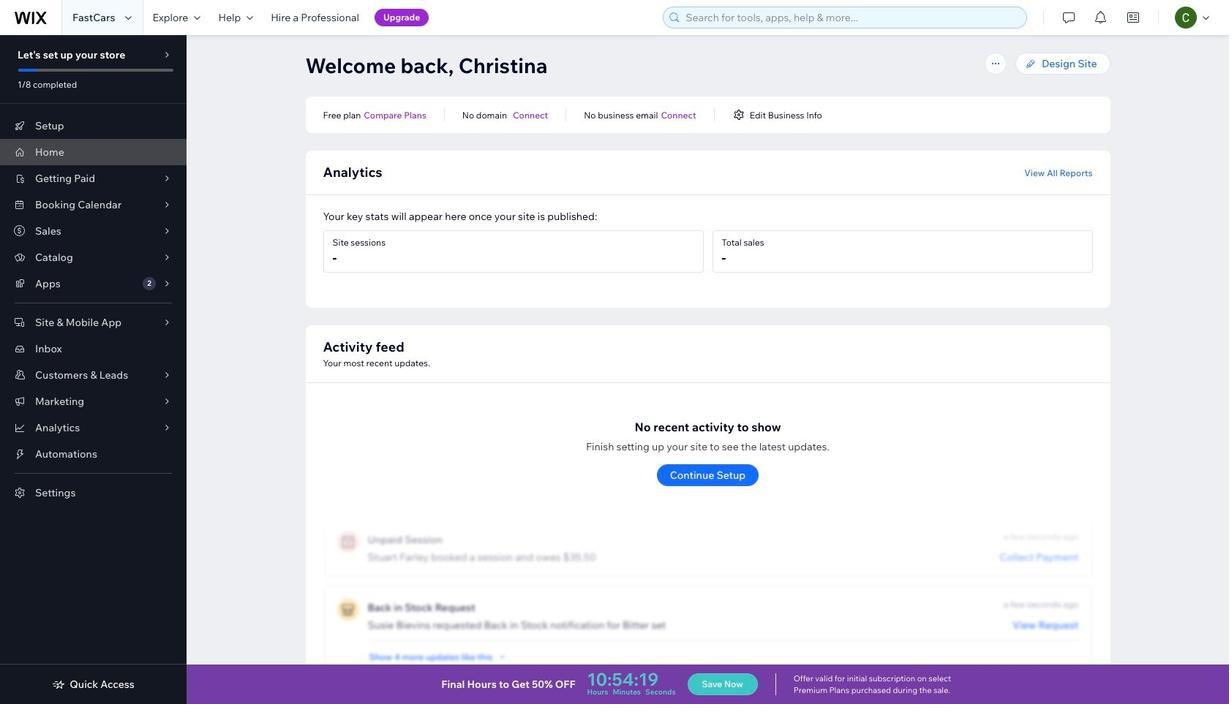 Task type: locate. For each thing, give the bounding box(es) containing it.
sidebar element
[[0, 35, 187, 705]]

Search for tools, apps, help & more... field
[[681, 7, 1022, 28]]



Task type: vqa. For each thing, say whether or not it's contained in the screenshot.
Search... field
no



